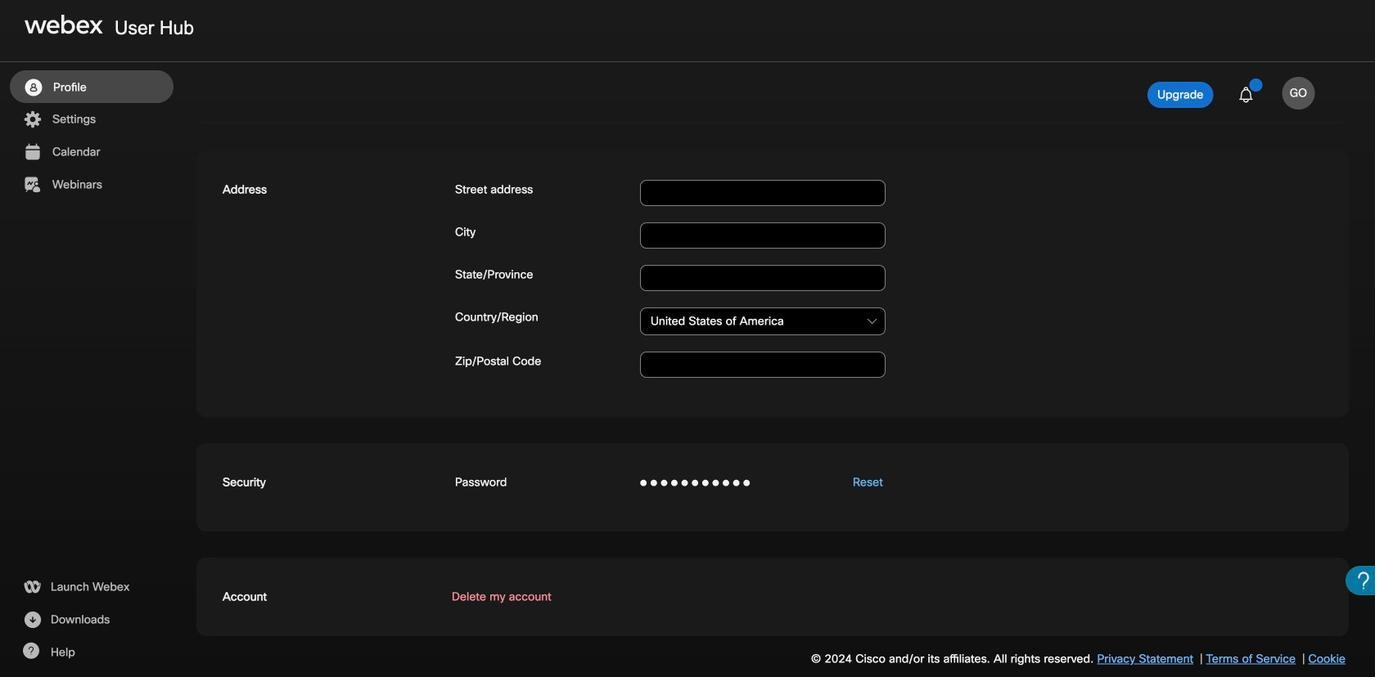 Task type: describe. For each thing, give the bounding box(es) containing it.
mds webinar_filled image
[[22, 175, 43, 195]]

mds settings_filled image
[[22, 110, 43, 129]]

mds webex helix filled image
[[22, 578, 42, 598]]

cisco webex image
[[25, 15, 103, 34]]

mds content download_filled image
[[22, 611, 43, 630]]



Task type: vqa. For each thing, say whether or not it's contained in the screenshot.
mds content download_filled icon
yes



Task type: locate. For each thing, give the bounding box(es) containing it.
None text field
[[640, 223, 886, 249], [640, 265, 886, 291], [640, 308, 886, 336], [640, 352, 886, 378], [640, 223, 886, 249], [640, 265, 886, 291], [640, 308, 886, 336], [640, 352, 886, 378]]

None text field
[[640, 180, 886, 206]]

ng help active image
[[22, 643, 39, 660]]

mds meetings_filled image
[[22, 142, 43, 162]]

mds people circle_filled image
[[23, 78, 43, 97]]



